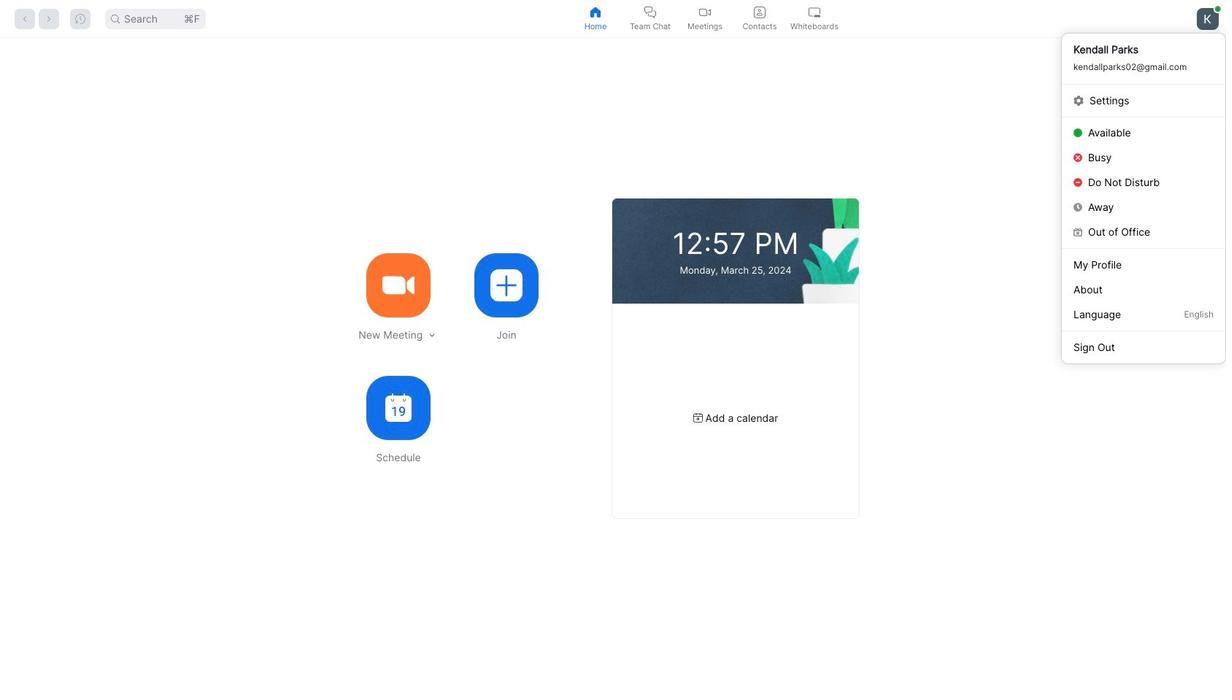 Task type: describe. For each thing, give the bounding box(es) containing it.
avatar image
[[1197, 8, 1219, 30]]

chevron down small image
[[427, 330, 437, 340]]

busy image
[[1074, 153, 1083, 162]]

do not disturb image
[[1074, 178, 1083, 187]]

busy image
[[1074, 153, 1083, 162]]

out of office image
[[1074, 228, 1083, 237]]



Task type: vqa. For each thing, say whether or not it's contained in the screenshot.
TB
no



Task type: locate. For each thing, give the bounding box(es) containing it.
video on image
[[699, 6, 711, 18]]

online image
[[1215, 6, 1221, 11], [1215, 6, 1221, 11], [1074, 128, 1083, 137], [1074, 128, 1083, 137]]

do not disturb image
[[1074, 178, 1083, 187]]

home small image
[[590, 6, 602, 18]]

team chat image
[[645, 6, 656, 18], [645, 6, 656, 18]]

schedule image
[[385, 394, 412, 422]]

profile contact image
[[754, 6, 766, 18], [754, 6, 766, 18]]

plus squircle image
[[491, 269, 523, 301], [491, 269, 523, 301]]

tab panel
[[0, 38, 1227, 678]]

setting image
[[1074, 95, 1084, 105], [1074, 95, 1084, 105]]

away image
[[1074, 203, 1083, 212]]

calendar add calendar image
[[693, 413, 703, 423], [693, 413, 703, 423]]

away image
[[1074, 203, 1083, 212]]

out of office image
[[1074, 228, 1083, 237]]

video on image
[[699, 6, 711, 18]]

tab list
[[568, 0, 842, 37]]

chevron down small image
[[427, 330, 437, 340]]

magnifier image
[[111, 14, 120, 23]]

magnifier image
[[111, 14, 120, 23]]

video camera on image
[[383, 269, 415, 301], [383, 269, 415, 301]]

home small image
[[590, 6, 602, 18]]

whiteboard small image
[[809, 6, 821, 18], [809, 6, 821, 18]]



